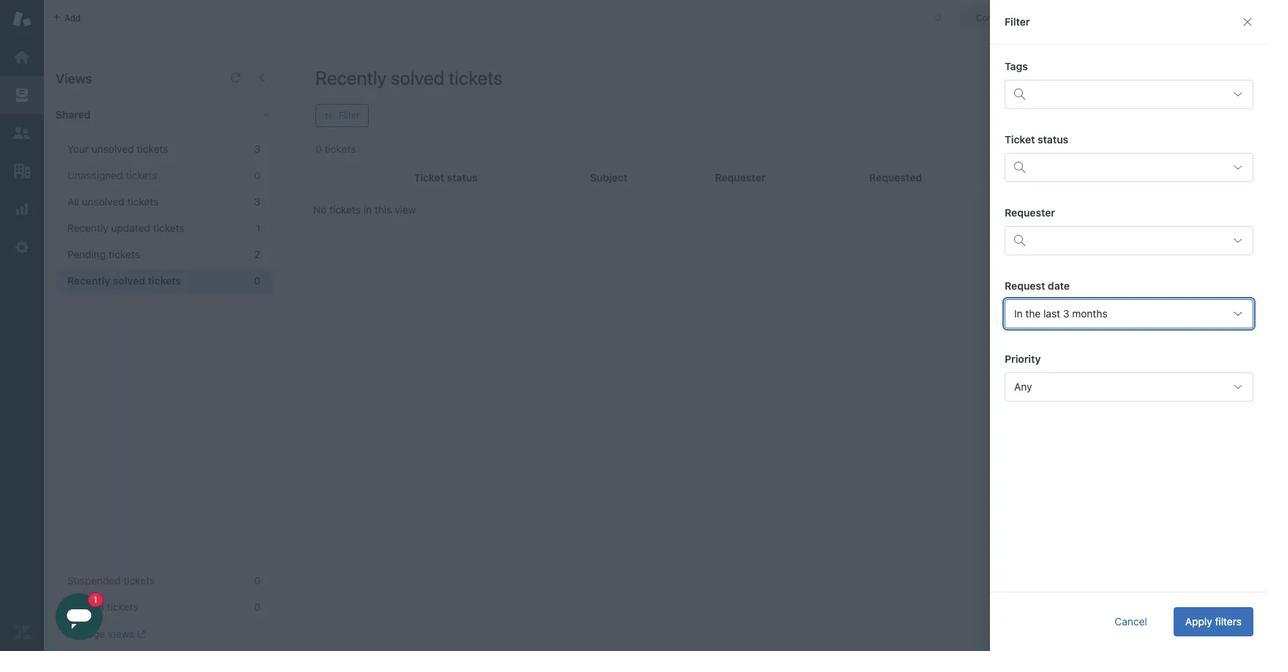 Task type: describe. For each thing, give the bounding box(es) containing it.
unsolved for all
[[82, 195, 124, 208]]

requester element
[[1005, 226, 1254, 255]]

unsolved for your
[[91, 143, 134, 155]]

date
[[1048, 280, 1070, 292]]

0 for suspended tickets
[[254, 575, 261, 587]]

tags element
[[1005, 80, 1254, 109]]

the
[[1026, 307, 1041, 320]]

recently for 0
[[67, 274, 110, 287]]

microphone.
[[1079, 75, 1138, 88]]

zendesk image
[[12, 623, 31, 642]]

zendesk talk needs access to your browser's microphone.
[[1030, 62, 1195, 88]]

conversations
[[976, 12, 1035, 23]]

all unsolved tickets
[[67, 195, 159, 208]]

collapse views pane image
[[256, 72, 268, 83]]

main element
[[0, 0, 44, 651]]

apply filters
[[1186, 616, 1242, 628]]

zendesk support image
[[12, 10, 31, 29]]

apply
[[1186, 616, 1213, 628]]

status
[[1038, 133, 1069, 146]]

filter button
[[315, 104, 369, 127]]

views
[[56, 71, 92, 86]]

recently updated tickets
[[67, 222, 184, 234]]

pending tickets
[[67, 248, 140, 261]]

deleted tickets
[[67, 601, 138, 613]]

priority
[[1005, 353, 1041, 365]]

3 inside in the last 3 months field
[[1063, 307, 1070, 320]]

cancel
[[1115, 616, 1148, 628]]

tags
[[1005, 60, 1028, 72]]

your
[[1174, 62, 1195, 75]]

reporting image
[[12, 200, 31, 219]]

0 vertical spatial solved
[[391, 67, 445, 89]]

pending
[[67, 248, 106, 261]]

requester
[[1005, 206, 1056, 219]]

2
[[254, 248, 261, 261]]

ticket status
[[1005, 133, 1069, 146]]

all
[[67, 195, 79, 208]]

customers image
[[12, 124, 31, 143]]

in
[[1014, 307, 1023, 320]]

apply filters button
[[1174, 608, 1254, 637]]

unassigned tickets
[[67, 169, 157, 182]]

request
[[1005, 280, 1045, 292]]

refresh views pane image
[[230, 72, 242, 83]]

months
[[1072, 307, 1108, 320]]

unassigned
[[67, 169, 123, 182]]

to
[[1162, 62, 1172, 75]]

request date
[[1005, 280, 1070, 292]]

0 horizontal spatial recently solved tickets
[[67, 274, 181, 287]]

suspended
[[67, 575, 121, 587]]

subject
[[590, 171, 628, 184]]

this
[[375, 203, 392, 216]]



Task type: locate. For each thing, give the bounding box(es) containing it.
ticket
[[1005, 133, 1035, 146]]

0 for unassigned tickets
[[254, 169, 261, 182]]

organizations image
[[12, 162, 31, 181]]

in
[[364, 203, 372, 216]]

unsolved
[[91, 143, 134, 155], [82, 195, 124, 208]]

deleted
[[67, 601, 104, 613]]

1 vertical spatial unsolved
[[82, 195, 124, 208]]

zendesk
[[1030, 62, 1071, 75]]

your
[[67, 143, 89, 155]]

filter
[[1005, 15, 1030, 28], [339, 110, 360, 121]]

no
[[313, 203, 327, 216]]

1 vertical spatial recently solved tickets
[[67, 274, 181, 287]]

conversations button
[[960, 6, 1069, 30]]

filters
[[1215, 616, 1242, 628]]

browser's
[[1030, 75, 1076, 88]]

0 for deleted tickets
[[254, 601, 261, 613]]

access
[[1127, 62, 1159, 75]]

recently solved tickets
[[315, 67, 503, 89], [67, 274, 181, 287]]

1 vertical spatial recently
[[67, 222, 108, 234]]

ticket status element
[[1005, 153, 1254, 182]]

Any field
[[1005, 373, 1254, 402]]

0 vertical spatial recently
[[315, 67, 387, 89]]

unsolved up unassigned tickets
[[91, 143, 134, 155]]

3 for your unsolved tickets
[[254, 143, 261, 155]]

recently up 'filter' button
[[315, 67, 387, 89]]

manage views
[[67, 628, 134, 640]]

In the last 3 months field
[[1005, 299, 1254, 329]]

1 horizontal spatial filter
[[1005, 15, 1030, 28]]

3 for all unsolved tickets
[[254, 195, 261, 208]]

0 vertical spatial recently solved tickets
[[315, 67, 503, 89]]

3 right last
[[1063, 307, 1070, 320]]

updated
[[111, 222, 150, 234]]

shared button
[[44, 93, 247, 137]]

filter inside filter 'dialog'
[[1005, 15, 1030, 28]]

filter inside button
[[339, 110, 360, 121]]

1 horizontal spatial recently solved tickets
[[315, 67, 503, 89]]

3
[[254, 143, 261, 155], [254, 195, 261, 208], [1063, 307, 1070, 320]]

2 vertical spatial recently
[[67, 274, 110, 287]]

shared
[[56, 108, 91, 121]]

any
[[1014, 381, 1032, 393]]

0 vertical spatial filter
[[1005, 15, 1030, 28]]

tickets
[[449, 67, 503, 89], [137, 143, 168, 155], [126, 169, 157, 182], [127, 195, 159, 208], [329, 203, 361, 216], [153, 222, 184, 234], [109, 248, 140, 261], [148, 274, 181, 287], [124, 575, 155, 587], [107, 601, 138, 613]]

recently up pending
[[67, 222, 108, 234]]

view
[[395, 203, 416, 216]]

0 horizontal spatial solved
[[113, 274, 145, 287]]

close drawer image
[[1242, 16, 1254, 28]]

last
[[1044, 307, 1061, 320]]

1 vertical spatial filter
[[339, 110, 360, 121]]

your unsolved tickets
[[67, 143, 168, 155]]

in the last 3 months
[[1014, 307, 1108, 320]]

admin image
[[12, 238, 31, 257]]

1 vertical spatial 3
[[254, 195, 261, 208]]

0 for recently solved tickets
[[254, 274, 261, 287]]

2 vertical spatial 3
[[1063, 307, 1070, 320]]

3 down collapse views pane image
[[254, 143, 261, 155]]

filter dialog
[[990, 0, 1268, 651]]

3 up 1
[[254, 195, 261, 208]]

1
[[256, 222, 261, 234]]

1 vertical spatial solved
[[113, 274, 145, 287]]

unsolved down unassigned
[[82, 195, 124, 208]]

recently down pending
[[67, 274, 110, 287]]

1 horizontal spatial solved
[[391, 67, 445, 89]]

no tickets in this view
[[313, 203, 416, 216]]

manage
[[67, 628, 105, 640]]

recently for 1
[[67, 222, 108, 234]]

cancel button
[[1103, 608, 1159, 637]]

views
[[108, 628, 134, 640]]

shared heading
[[44, 93, 285, 137]]

get started image
[[12, 48, 31, 67]]

0
[[254, 169, 261, 182], [254, 274, 261, 287], [254, 575, 261, 587], [254, 601, 261, 613]]

solved
[[391, 67, 445, 89], [113, 274, 145, 287]]

0 vertical spatial 3
[[254, 143, 261, 155]]

manage views link
[[67, 628, 146, 641]]

recently
[[315, 67, 387, 89], [67, 222, 108, 234], [67, 274, 110, 287]]

talk
[[1073, 62, 1092, 75]]

views image
[[12, 86, 31, 105]]

needs
[[1095, 62, 1124, 75]]

(opens in a new tab) image
[[134, 630, 146, 639]]

0 vertical spatial unsolved
[[91, 143, 134, 155]]

0 horizontal spatial filter
[[339, 110, 360, 121]]

suspended tickets
[[67, 575, 155, 587]]



Task type: vqa. For each thing, say whether or not it's contained in the screenshot.


